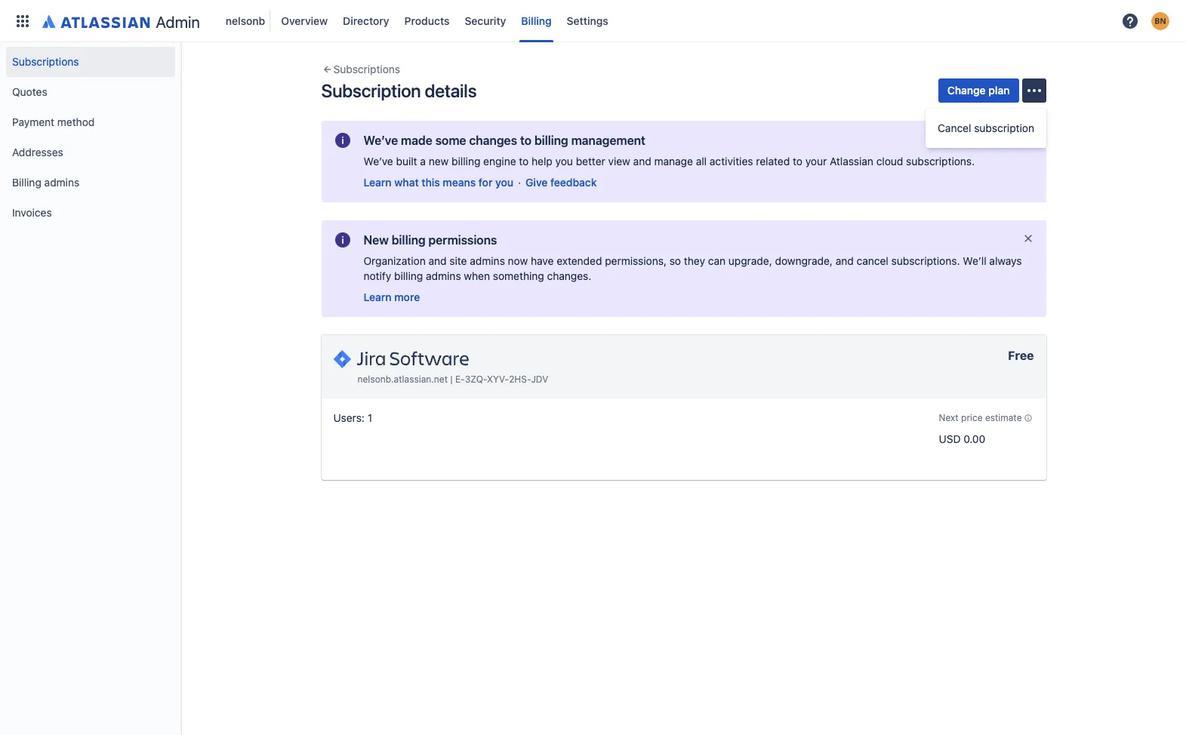 Task type: locate. For each thing, give the bounding box(es) containing it.
0 horizontal spatial subscriptions
[[12, 55, 79, 68]]

0 horizontal spatial and
[[429, 254, 447, 267]]

subscriptions. left we'll
[[891, 254, 960, 267]]

we've for we've built a new billing engine to help you better view and manage all activities related to your atlassian cloud subscriptions.
[[364, 155, 393, 168]]

0 horizontal spatial you
[[495, 176, 513, 189]]

help
[[532, 155, 553, 168]]

nelsonb.atlassian.net | e-3zq-xyv-2hs-jdv
[[358, 374, 548, 385]]

learn what this means for you link
[[364, 176, 513, 189]]

billing inside "link"
[[12, 176, 41, 189]]

subscriptions.
[[906, 155, 975, 168], [891, 254, 960, 267]]

change plan button
[[938, 79, 1019, 103]]

settings link
[[562, 9, 613, 33]]

2 we've from the top
[[364, 155, 393, 168]]

we'll
[[963, 254, 987, 267]]

admins inside "link"
[[44, 176, 79, 189]]

1 vertical spatial admins
[[470, 254, 505, 267]]

subscriptions link up subscription
[[321, 60, 400, 79]]

change plan
[[947, 84, 1010, 97]]

cancel
[[857, 254, 889, 267]]

new
[[364, 233, 389, 247]]

1 vertical spatial subscriptions.
[[891, 254, 960, 267]]

free
[[1008, 349, 1034, 362]]

jira software image
[[333, 347, 468, 371], [333, 347, 468, 371]]

your
[[805, 155, 827, 168]]

details
[[425, 80, 477, 101]]

billing for billing
[[521, 14, 552, 27]]

learn more button
[[364, 290, 420, 305]]

organization
[[364, 254, 426, 267]]

learn left what
[[364, 176, 392, 189]]

directory link
[[338, 9, 394, 33]]

subscriptions up quotes
[[12, 55, 79, 68]]

products link
[[400, 9, 454, 33]]

means
[[443, 176, 476, 189]]

subscriptions
[[12, 55, 79, 68], [333, 63, 400, 76]]

1 vertical spatial learn
[[364, 291, 392, 304]]

a
[[420, 155, 426, 168]]

1 horizontal spatial admins
[[426, 270, 461, 282]]

invoices link
[[6, 198, 175, 228]]

learn down notify
[[364, 291, 392, 304]]

billing up invoices
[[12, 176, 41, 189]]

related
[[756, 155, 790, 168]]

learn for learn what this means for you · give feedback
[[364, 176, 392, 189]]

to
[[520, 134, 532, 147], [519, 155, 529, 168], [793, 155, 803, 168]]

you up give feedback "button"
[[555, 155, 573, 168]]

subscription
[[321, 80, 421, 101]]

subscriptions link
[[6, 47, 175, 77], [321, 60, 400, 79]]

billing for billing admins
[[12, 176, 41, 189]]

to left help
[[519, 155, 529, 168]]

jdv
[[531, 374, 548, 385]]

billing down organization
[[394, 270, 423, 282]]

billing right security
[[521, 14, 552, 27]]

0 horizontal spatial admins
[[44, 176, 79, 189]]

billing inside admin banner
[[521, 14, 552, 27]]

admins down site
[[426, 270, 461, 282]]

0 vertical spatial you
[[555, 155, 573, 168]]

feedback
[[550, 176, 597, 189]]

1 we've from the top
[[364, 134, 398, 147]]

quotes link
[[6, 77, 175, 107]]

users 1
[[333, 411, 372, 424]]

2 horizontal spatial admins
[[470, 254, 505, 267]]

subscriptions up subscription
[[333, 63, 400, 76]]

you left the ·
[[495, 176, 513, 189]]

1 vertical spatial you
[[495, 176, 513, 189]]

site
[[450, 254, 467, 267]]

and
[[633, 155, 651, 168], [429, 254, 447, 267], [836, 254, 854, 267]]

admins up 'when'
[[470, 254, 505, 267]]

manage
[[654, 155, 693, 168]]

directory
[[343, 14, 389, 27]]

0 horizontal spatial billing
[[12, 176, 41, 189]]

2 vertical spatial admins
[[426, 270, 461, 282]]

what
[[394, 176, 419, 189]]

learn
[[364, 176, 392, 189], [364, 291, 392, 304]]

0 vertical spatial learn
[[364, 176, 392, 189]]

billing element
[[9, 0, 1117, 42]]

price
[[961, 413, 983, 424]]

group
[[6, 42, 175, 233]]

subscription details
[[321, 80, 477, 101]]

when
[[464, 270, 490, 282]]

users
[[333, 411, 362, 424]]

learn more link
[[364, 291, 420, 304]]

1 vertical spatial we've
[[364, 155, 393, 168]]

2 learn from the top
[[364, 291, 392, 304]]

so
[[670, 254, 681, 267]]

1 vertical spatial billing
[[12, 176, 41, 189]]

and left site
[[429, 254, 447, 267]]

changes.
[[547, 270, 591, 282]]

subscriptions link down the admin link
[[6, 47, 175, 77]]

atlassian image
[[42, 12, 150, 30], [42, 12, 150, 30]]

learn for learn more
[[364, 291, 392, 304]]

0 vertical spatial subscriptions.
[[906, 155, 975, 168]]

more
[[394, 291, 420, 304]]

subscriptions. inside organization and site admins now have extended permissions, so they can upgrade, downgrade, and cancel subscriptions. we'll always notify billing admins when something changes.
[[891, 254, 960, 267]]

subscription
[[974, 122, 1034, 134]]

billing admins
[[12, 176, 79, 189]]

products
[[404, 14, 450, 27]]

admin link
[[36, 9, 206, 33]]

0 vertical spatial we've
[[364, 134, 398, 147]]

overview
[[281, 14, 328, 27]]

upgrade,
[[729, 254, 772, 267]]

1 horizontal spatial and
[[633, 155, 651, 168]]

you
[[555, 155, 573, 168], [495, 176, 513, 189]]

this
[[422, 176, 440, 189]]

billing up means
[[452, 155, 480, 168]]

we've up built
[[364, 134, 398, 147]]

learn inside the learn more button
[[364, 291, 392, 304]]

your profile and settings image
[[1151, 12, 1170, 30]]

subscriptions. down the cancel
[[906, 155, 975, 168]]

new
[[429, 155, 449, 168]]

0 vertical spatial billing
[[521, 14, 552, 27]]

billing up organization
[[392, 233, 426, 247]]

and right 'view'
[[633, 155, 651, 168]]

billing
[[521, 14, 552, 27], [12, 176, 41, 189]]

admins down addresses
[[44, 176, 79, 189]]

and left cancel
[[836, 254, 854, 267]]

0 vertical spatial admins
[[44, 176, 79, 189]]

we've
[[364, 134, 398, 147], [364, 155, 393, 168]]

we've left built
[[364, 155, 393, 168]]

1 horizontal spatial billing
[[521, 14, 552, 27]]

1 learn from the top
[[364, 176, 392, 189]]

admins
[[44, 176, 79, 189], [470, 254, 505, 267], [426, 270, 461, 282]]

cancel subscription
[[938, 122, 1034, 134]]

something
[[493, 270, 544, 282]]

atlassian
[[830, 155, 874, 168]]

switch to... image
[[14, 12, 32, 30]]



Task type: vqa. For each thing, say whether or not it's contained in the screenshot.
first Learn from the bottom
yes



Task type: describe. For each thing, give the bounding box(es) containing it.
view
[[608, 155, 630, 168]]

addresses
[[12, 146, 63, 159]]

2 horizontal spatial and
[[836, 254, 854, 267]]

1 horizontal spatial subscriptions
[[333, 63, 400, 76]]

group containing subscriptions
[[6, 42, 175, 233]]

nelsonb button
[[221, 9, 271, 33]]

overview link
[[277, 9, 332, 33]]

next
[[939, 413, 959, 424]]

method
[[57, 116, 95, 128]]

we've for we've made some changes to billing management
[[364, 134, 398, 147]]

more actions image
[[1025, 82, 1043, 100]]

permissions
[[428, 233, 497, 247]]

plan
[[989, 84, 1010, 97]]

we've made some changes to billing management
[[364, 134, 645, 147]]

management
[[571, 134, 645, 147]]

billing inside organization and site admins now have extended permissions, so they can upgrade, downgrade, and cancel subscriptions. we'll always notify billing admins when something changes.
[[394, 270, 423, 282]]

to left your
[[793, 155, 803, 168]]

built
[[396, 155, 417, 168]]

1
[[367, 411, 372, 424]]

some
[[435, 134, 466, 147]]

e-
[[455, 374, 465, 385]]

close billing admin onboarding banner image
[[1022, 233, 1034, 245]]

cancel subscription button
[[926, 113, 1046, 143]]

change
[[947, 84, 986, 97]]

now
[[508, 254, 528, 267]]

security
[[465, 14, 506, 27]]

admin banner
[[0, 0, 1186, 42]]

activities
[[710, 155, 753, 168]]

close adminhub onboarding banner image
[[1022, 133, 1034, 145]]

permissions,
[[605, 254, 667, 267]]

addresses link
[[6, 137, 175, 168]]

settings
[[567, 14, 608, 27]]

changes
[[469, 134, 517, 147]]

for
[[479, 176, 493, 189]]

learn what this means for you · give feedback
[[364, 176, 597, 189]]

security link
[[460, 9, 511, 33]]

next price estimate
[[939, 413, 1022, 424]]

payment method link
[[6, 107, 175, 137]]

admin
[[156, 12, 200, 31]]

payment
[[12, 116, 54, 128]]

engine
[[483, 155, 516, 168]]

nelsonb
[[226, 14, 265, 27]]

learn what this means for you button
[[364, 175, 513, 190]]

new billing permissions
[[364, 233, 497, 247]]

nelsonb.atlassian.net
[[358, 374, 448, 385]]

all
[[696, 155, 707, 168]]

cloud
[[876, 155, 903, 168]]

billing up help
[[534, 134, 568, 147]]

notify
[[364, 270, 391, 282]]

have
[[531, 254, 554, 267]]

quotes
[[12, 85, 47, 98]]

give feedback button
[[526, 175, 597, 190]]

we've built a new billing engine to help you better view and manage all activities related to your atlassian cloud subscriptions.
[[364, 155, 975, 168]]

downgrade,
[[775, 254, 833, 267]]

help image
[[1121, 12, 1139, 30]]

give
[[526, 176, 548, 189]]

2hs-
[[509, 374, 531, 385]]

xyv-
[[487, 374, 509, 385]]

1 horizontal spatial you
[[555, 155, 573, 168]]

learn more
[[364, 291, 420, 304]]

0 horizontal spatial subscriptions link
[[6, 47, 175, 77]]

can
[[708, 254, 726, 267]]

subscriptions image
[[321, 63, 333, 76]]

better
[[576, 155, 605, 168]]

subscriptions inside group
[[12, 55, 79, 68]]

payment method
[[12, 116, 95, 128]]

·
[[518, 176, 521, 189]]

always
[[989, 254, 1022, 267]]

cancel
[[938, 122, 971, 134]]

made
[[401, 134, 432, 147]]

|
[[450, 374, 453, 385]]

organization and site admins now have extended permissions, so they can upgrade, downgrade, and cancel subscriptions. we'll always notify billing admins when something changes.
[[364, 254, 1022, 282]]

extended
[[557, 254, 602, 267]]

they
[[684, 254, 705, 267]]

estimate
[[985, 413, 1022, 424]]

usd 0.00
[[939, 433, 985, 445]]

1 horizontal spatial subscriptions link
[[321, 60, 400, 79]]

billing admins link
[[6, 168, 175, 198]]

to right changes
[[520, 134, 532, 147]]

invoices
[[12, 206, 52, 219]]



